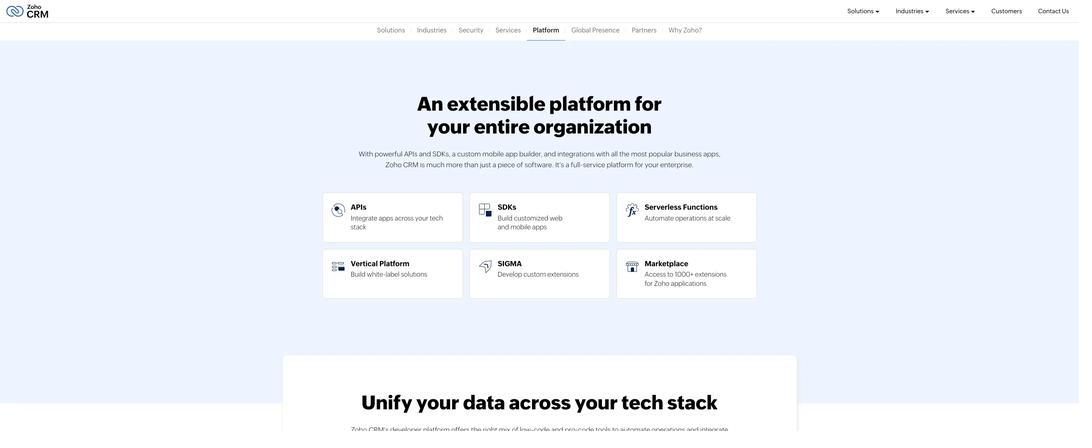 Task type: describe. For each thing, give the bounding box(es) containing it.
across for data
[[509, 392, 571, 415]]

sdks,
[[433, 150, 451, 158]]

is
[[420, 161, 425, 169]]

0 vertical spatial services
[[946, 7, 970, 14]]

just
[[480, 161, 491, 169]]

why
[[669, 27, 682, 34]]

entire
[[474, 116, 530, 138]]

us
[[1063, 7, 1070, 14]]

platform inside an extensible platform for your entire organization
[[550, 93, 631, 115]]

software.
[[525, 161, 554, 169]]

custom inside sigma develop custom extensions
[[524, 271, 546, 279]]

business
[[675, 150, 702, 158]]

0 horizontal spatial services
[[496, 27, 521, 34]]

zoho crm logo image
[[6, 2, 49, 20]]

contact us
[[1039, 7, 1070, 14]]

sdks
[[498, 203, 517, 212]]

it's
[[556, 161, 564, 169]]

custom inside with powerful apis and sdks, a custom mobile app builder, and integrations with all the most popular business apps, zoho crm is much more than just a piece of software. it's a full-service platform for your enterprise.
[[457, 150, 481, 158]]

powerful
[[375, 150, 403, 158]]

all
[[611, 150, 618, 158]]

zoho?
[[684, 27, 703, 34]]

build inside "vertical platform build white-label solutions"
[[351, 271, 366, 279]]

zoho inside marketplace access to 1000+ extensions for zoho applications
[[655, 280, 670, 288]]

1000+
[[675, 271, 694, 279]]

web
[[550, 215, 563, 223]]

label
[[386, 271, 400, 279]]

0 horizontal spatial and
[[419, 150, 431, 158]]

with
[[597, 150, 610, 158]]

industries for security
[[417, 27, 447, 34]]

builder,
[[520, 150, 543, 158]]

automate
[[645, 215, 674, 223]]

than
[[465, 161, 479, 169]]

customers link
[[992, 0, 1023, 22]]

an
[[417, 93, 444, 115]]

operations
[[676, 215, 707, 223]]

tech for unify your data across your tech stack
[[622, 392, 664, 415]]

sdks build customized web and mobile apps
[[498, 203, 563, 232]]

sigma
[[498, 260, 522, 268]]

contact us link
[[1039, 0, 1070, 22]]

the
[[620, 150, 630, 158]]

customized
[[514, 215, 549, 223]]

vertical platform build white-label solutions
[[351, 260, 428, 279]]

functions
[[683, 203, 718, 212]]

build inside sdks build customized web and mobile apps
[[498, 215, 513, 223]]

2 horizontal spatial and
[[544, 150, 556, 158]]

0 vertical spatial platform
[[533, 27, 560, 34]]

partners
[[632, 27, 657, 34]]

develop
[[498, 271, 522, 279]]

much
[[427, 161, 445, 169]]

apis inside the apis integrate apps across your tech stack
[[351, 203, 367, 212]]

zoho inside with powerful apis and sdks, a custom mobile app builder, and integrations with all the most popular business apps, zoho crm is much more than just a piece of software. it's a full-service platform for your enterprise.
[[386, 161, 402, 169]]

enterprise.
[[661, 161, 694, 169]]

platform inside "vertical platform build white-label solutions"
[[380, 260, 410, 268]]

crm
[[403, 161, 419, 169]]

customers
[[992, 7, 1023, 14]]

platform inside with powerful apis and sdks, a custom mobile app builder, and integrations with all the most popular business apps, zoho crm is much more than just a piece of software. it's a full-service platform for your enterprise.
[[607, 161, 634, 169]]

data
[[463, 392, 505, 415]]

apis integrate apps across your tech stack
[[351, 203, 443, 232]]

organization
[[534, 116, 652, 138]]

extensible
[[447, 93, 546, 115]]

integrate
[[351, 215, 378, 223]]

serverless functions automate operations at scale
[[645, 203, 731, 223]]

extensions inside sigma develop custom extensions
[[548, 271, 579, 279]]

for inside marketplace access to 1000+ extensions for zoho applications
[[645, 280, 653, 288]]



Task type: vqa. For each thing, say whether or not it's contained in the screenshot.


Task type: locate. For each thing, give the bounding box(es) containing it.
0 horizontal spatial stack
[[351, 224, 367, 232]]

your inside the apis integrate apps across your tech stack
[[416, 215, 429, 223]]

a
[[452, 150, 456, 158], [493, 161, 497, 169], [566, 161, 570, 169]]

service
[[583, 161, 606, 169]]

for
[[635, 93, 662, 115], [635, 161, 644, 169], [645, 280, 653, 288]]

and down sdks
[[498, 224, 509, 232]]

custom right develop
[[524, 271, 546, 279]]

marketplace access to 1000+ extensions for zoho applications
[[645, 260, 727, 288]]

1 vertical spatial apis
[[351, 203, 367, 212]]

security
[[459, 27, 484, 34]]

piece
[[498, 161, 515, 169]]

your inside with powerful apis and sdks, a custom mobile app builder, and integrations with all the most popular business apps, zoho crm is much more than just a piece of software. it's a full-service platform for your enterprise.
[[645, 161, 659, 169]]

stack
[[351, 224, 367, 232], [668, 392, 718, 415]]

0 horizontal spatial mobile
[[483, 150, 504, 158]]

tech inside the apis integrate apps across your tech stack
[[430, 215, 443, 223]]

for inside with powerful apis and sdks, a custom mobile app builder, and integrations with all the most popular business apps, zoho crm is much more than just a piece of software. it's a full-service platform for your enterprise.
[[635, 161, 644, 169]]

unify your data across your tech stack
[[362, 392, 718, 415]]

1 horizontal spatial solutions
[[848, 7, 874, 14]]

1 vertical spatial zoho
[[655, 280, 670, 288]]

platform
[[550, 93, 631, 115], [607, 161, 634, 169]]

0 vertical spatial for
[[635, 93, 662, 115]]

mobile down customized
[[511, 224, 531, 232]]

0 vertical spatial zoho
[[386, 161, 402, 169]]

1 horizontal spatial mobile
[[511, 224, 531, 232]]

1 vertical spatial for
[[635, 161, 644, 169]]

1 horizontal spatial across
[[509, 392, 571, 415]]

for inside an extensible platform for your entire organization
[[635, 93, 662, 115]]

0 horizontal spatial extensions
[[548, 271, 579, 279]]

solutions for security
[[377, 27, 405, 34]]

mobile up just
[[483, 150, 504, 158]]

solutions for services
[[848, 7, 874, 14]]

and up is
[[419, 150, 431, 158]]

0 vertical spatial apps
[[379, 215, 394, 223]]

1 vertical spatial services
[[496, 27, 521, 34]]

1 vertical spatial solutions
[[377, 27, 405, 34]]

0 vertical spatial solutions
[[848, 7, 874, 14]]

apps
[[379, 215, 394, 223], [533, 224, 547, 232]]

stack for apis integrate apps across your tech stack
[[351, 224, 367, 232]]

applications
[[671, 280, 707, 288]]

0 vertical spatial tech
[[430, 215, 443, 223]]

custom
[[457, 150, 481, 158], [524, 271, 546, 279]]

apis up the integrate
[[351, 203, 367, 212]]

industries
[[896, 7, 924, 14], [417, 27, 447, 34]]

unify
[[362, 392, 413, 415]]

0 vertical spatial build
[[498, 215, 513, 223]]

2 vertical spatial for
[[645, 280, 653, 288]]

0 horizontal spatial platform
[[380, 260, 410, 268]]

0 horizontal spatial zoho
[[386, 161, 402, 169]]

0 vertical spatial apis
[[404, 150, 418, 158]]

industries for services
[[896, 7, 924, 14]]

platform left global
[[533, 27, 560, 34]]

tech for apis integrate apps across your tech stack
[[430, 215, 443, 223]]

to
[[668, 271, 674, 279]]

0 horizontal spatial custom
[[457, 150, 481, 158]]

marketplace
[[645, 260, 689, 268]]

an extensible platform for your entire organization
[[417, 93, 662, 138]]

1 vertical spatial industries
[[417, 27, 447, 34]]

with powerful apis and sdks, a custom mobile app builder, and integrations with all the most popular business apps, zoho crm is much more than just a piece of software. it's a full-service platform for your enterprise.
[[359, 150, 721, 169]]

serverless
[[645, 203, 682, 212]]

popular
[[649, 150, 673, 158]]

contact
[[1039, 7, 1061, 14]]

and
[[419, 150, 431, 158], [544, 150, 556, 158], [498, 224, 509, 232]]

zoho
[[386, 161, 402, 169], [655, 280, 670, 288]]

a right just
[[493, 161, 497, 169]]

apps inside the apis integrate apps across your tech stack
[[379, 215, 394, 223]]

access
[[645, 271, 666, 279]]

build down vertical
[[351, 271, 366, 279]]

why zoho?
[[669, 27, 703, 34]]

your
[[427, 116, 471, 138], [645, 161, 659, 169], [416, 215, 429, 223], [416, 392, 460, 415], [575, 392, 618, 415]]

1 horizontal spatial and
[[498, 224, 509, 232]]

1 vertical spatial across
[[509, 392, 571, 415]]

zoho down access
[[655, 280, 670, 288]]

0 vertical spatial industries
[[896, 7, 924, 14]]

across inside the apis integrate apps across your tech stack
[[395, 215, 414, 223]]

white-
[[367, 271, 386, 279]]

more
[[446, 161, 463, 169]]

your for apis integrate apps across your tech stack
[[416, 215, 429, 223]]

1 horizontal spatial platform
[[533, 27, 560, 34]]

and up it's
[[544, 150, 556, 158]]

integrations
[[558, 150, 595, 158]]

across
[[395, 215, 414, 223], [509, 392, 571, 415]]

most
[[632, 150, 648, 158]]

of
[[517, 161, 523, 169]]

apis inside with powerful apis and sdks, a custom mobile app builder, and integrations with all the most popular business apps, zoho crm is much more than just a piece of software. it's a full-service platform for your enterprise.
[[404, 150, 418, 158]]

apps right the integrate
[[379, 215, 394, 223]]

0 vertical spatial custom
[[457, 150, 481, 158]]

solutions
[[848, 7, 874, 14], [377, 27, 405, 34]]

your for unify your data across your tech stack
[[575, 392, 618, 415]]

1 vertical spatial build
[[351, 271, 366, 279]]

zoho down powerful
[[386, 161, 402, 169]]

apis
[[404, 150, 418, 158], [351, 203, 367, 212]]

1 horizontal spatial apps
[[533, 224, 547, 232]]

0 vertical spatial mobile
[[483, 150, 504, 158]]

apps down customized
[[533, 224, 547, 232]]

1 vertical spatial mobile
[[511, 224, 531, 232]]

0 vertical spatial stack
[[351, 224, 367, 232]]

2 extensions from the left
[[696, 271, 727, 279]]

1 horizontal spatial custom
[[524, 271, 546, 279]]

1 vertical spatial apps
[[533, 224, 547, 232]]

services
[[946, 7, 970, 14], [496, 27, 521, 34]]

1 horizontal spatial industries
[[896, 7, 924, 14]]

1 horizontal spatial services
[[946, 7, 970, 14]]

a up more
[[452, 150, 456, 158]]

global
[[572, 27, 591, 34]]

1 horizontal spatial zoho
[[655, 280, 670, 288]]

2 horizontal spatial a
[[566, 161, 570, 169]]

apis up crm
[[404, 150, 418, 158]]

extensions
[[548, 271, 579, 279], [696, 271, 727, 279]]

global presence
[[572, 27, 620, 34]]

solutions
[[401, 271, 428, 279]]

1 extensions from the left
[[548, 271, 579, 279]]

build
[[498, 215, 513, 223], [351, 271, 366, 279]]

a right it's
[[566, 161, 570, 169]]

your inside an extensible platform for your entire organization
[[427, 116, 471, 138]]

across for apps
[[395, 215, 414, 223]]

mobile inside sdks build customized web and mobile apps
[[511, 224, 531, 232]]

0 horizontal spatial apis
[[351, 203, 367, 212]]

1 horizontal spatial build
[[498, 215, 513, 223]]

0 horizontal spatial apps
[[379, 215, 394, 223]]

apps,
[[704, 150, 721, 158]]

extensions inside marketplace access to 1000+ extensions for zoho applications
[[696, 271, 727, 279]]

mobile inside with powerful apis and sdks, a custom mobile app builder, and integrations with all the most popular business apps, zoho crm is much more than just a piece of software. it's a full-service platform for your enterprise.
[[483, 150, 504, 158]]

1 vertical spatial custom
[[524, 271, 546, 279]]

0 vertical spatial platform
[[550, 93, 631, 115]]

1 horizontal spatial extensions
[[696, 271, 727, 279]]

at
[[709, 215, 714, 223]]

sigma develop custom extensions
[[498, 260, 579, 279]]

full-
[[571, 161, 583, 169]]

0 vertical spatial across
[[395, 215, 414, 223]]

and inside sdks build customized web and mobile apps
[[498, 224, 509, 232]]

build down sdks
[[498, 215, 513, 223]]

0 horizontal spatial tech
[[430, 215, 443, 223]]

0 horizontal spatial build
[[351, 271, 366, 279]]

platform
[[533, 27, 560, 34], [380, 260, 410, 268]]

app
[[506, 150, 518, 158]]

1 horizontal spatial tech
[[622, 392, 664, 415]]

with
[[359, 150, 373, 158]]

0 horizontal spatial across
[[395, 215, 414, 223]]

platform down 'the'
[[607, 161, 634, 169]]

0 horizontal spatial industries
[[417, 27, 447, 34]]

1 vertical spatial platform
[[607, 161, 634, 169]]

stack inside the apis integrate apps across your tech stack
[[351, 224, 367, 232]]

stack for unify your data across your tech stack
[[668, 392, 718, 415]]

your for an extensible platform for your entire organization
[[427, 116, 471, 138]]

apps inside sdks build customized web and mobile apps
[[533, 224, 547, 232]]

mobile
[[483, 150, 504, 158], [511, 224, 531, 232]]

custom up 'than'
[[457, 150, 481, 158]]

vertical
[[351, 260, 378, 268]]

scale
[[716, 215, 731, 223]]

1 horizontal spatial stack
[[668, 392, 718, 415]]

platform up label
[[380, 260, 410, 268]]

1 vertical spatial platform
[[380, 260, 410, 268]]

0 horizontal spatial solutions
[[377, 27, 405, 34]]

presence
[[593, 27, 620, 34]]

tech
[[430, 215, 443, 223], [622, 392, 664, 415]]

1 vertical spatial tech
[[622, 392, 664, 415]]

1 horizontal spatial a
[[493, 161, 497, 169]]

1 vertical spatial stack
[[668, 392, 718, 415]]

platform up 'organization'
[[550, 93, 631, 115]]

0 horizontal spatial a
[[452, 150, 456, 158]]

1 horizontal spatial apis
[[404, 150, 418, 158]]



